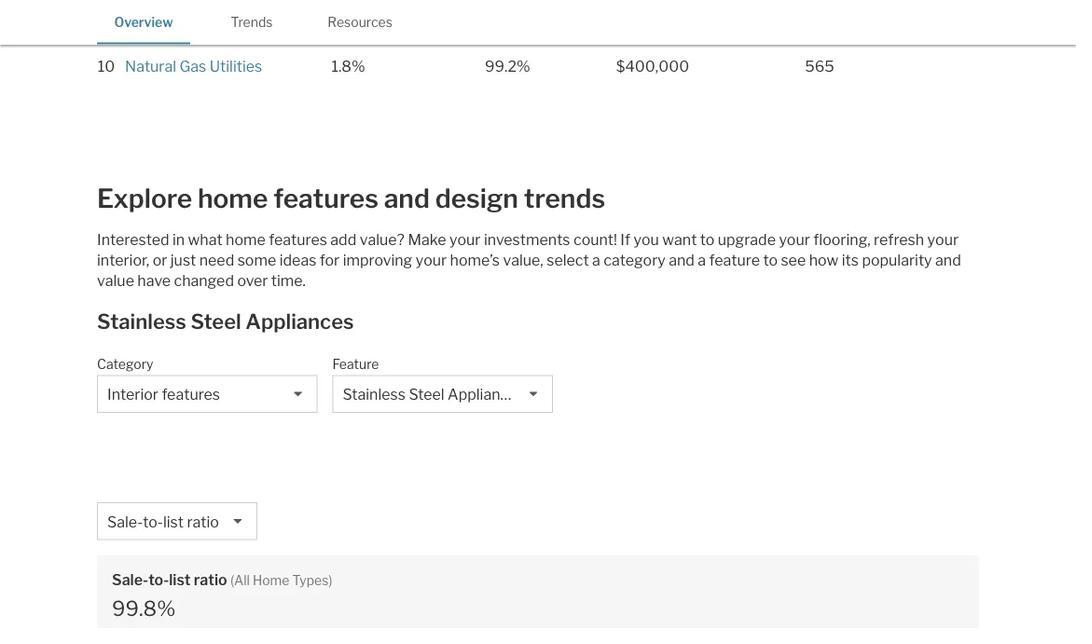 Task type: locate. For each thing, give the bounding box(es) containing it.
1 vertical spatial list
[[169, 571, 191, 589]]

its
[[842, 251, 859, 269]]

0 horizontal spatial a
[[593, 251, 601, 269]]

features
[[274, 182, 379, 214], [269, 231, 327, 249], [162, 386, 220, 404]]

ratio
[[187, 513, 219, 531], [194, 571, 227, 589]]

0 horizontal spatial steel
[[191, 309, 241, 334]]

1 vertical spatial ratio
[[194, 571, 227, 589]]

natural
[[125, 57, 176, 75]]

1.8%
[[332, 57, 365, 75]]

steel down changed
[[191, 309, 241, 334]]

1 vertical spatial sale-
[[112, 571, 148, 589]]

1 vertical spatial home
[[226, 231, 266, 249]]

0 vertical spatial ratio
[[187, 513, 219, 531]]

to
[[700, 231, 715, 249], [764, 251, 778, 269]]

0 vertical spatial list
[[163, 513, 184, 531]]

home up what
[[198, 182, 268, 214]]

trends
[[231, 14, 273, 30]]

your up home's
[[450, 231, 481, 249]]

interested in what home features add value? make your investments count! if you want to upgrade your flooring, refresh your interior, or just need some ideas for improving your home's value, select a category and a feature to see how its popularity and value have changed over time.
[[97, 231, 962, 290]]

0 horizontal spatial to
[[700, 231, 715, 249]]

sale-
[[107, 513, 143, 531], [112, 571, 148, 589]]

home's
[[450, 251, 500, 269]]

list
[[163, 513, 184, 531], [169, 571, 191, 589]]

home
[[198, 182, 268, 214], [226, 231, 266, 249]]

you
[[634, 231, 660, 249]]

and right popularity
[[936, 251, 962, 269]]

category
[[604, 251, 666, 269]]

0 horizontal spatial and
[[384, 182, 430, 214]]

ideas
[[280, 251, 317, 269]]

add
[[331, 231, 357, 249]]

0 horizontal spatial stainless
[[97, 309, 186, 334]]

category element
[[97, 347, 308, 375]]

ratio left (all
[[194, 571, 227, 589]]

what
[[188, 231, 223, 249]]

9
[[101, 6, 111, 24]]

trends
[[524, 182, 606, 214]]

changed
[[174, 272, 234, 290]]

to-
[[143, 513, 163, 531], [148, 571, 169, 589]]

steel
[[191, 309, 241, 334], [409, 386, 445, 404]]

a down count!
[[593, 251, 601, 269]]

ratio up sale-to-list ratio (all home types) 99.8% at the left bottom of the page
[[187, 513, 219, 531]]

utilities
[[210, 57, 262, 75]]

your right refresh
[[928, 231, 959, 249]]

1 vertical spatial stainless
[[343, 386, 406, 404]]

to- inside sale-to-list ratio (all home types) 99.8%
[[148, 571, 169, 589]]

0 vertical spatial to
[[700, 231, 715, 249]]

1 horizontal spatial to
[[764, 251, 778, 269]]

stainless
[[97, 309, 186, 334], [343, 386, 406, 404]]

see
[[781, 251, 806, 269]]

some
[[238, 251, 276, 269]]

appliances down time.
[[246, 309, 354, 334]]

select
[[547, 251, 589, 269]]

1 vertical spatial features
[[269, 231, 327, 249]]

explore home features and design trends
[[97, 182, 606, 214]]

have
[[138, 272, 171, 290]]

features up add
[[274, 182, 379, 214]]

stainless steel appliances
[[97, 309, 354, 334], [343, 386, 525, 404]]

stainless steel appliances down changed
[[97, 309, 354, 334]]

interior,
[[97, 251, 149, 269]]

list inside sale-to-list ratio (all home types) 99.8%
[[169, 571, 191, 589]]

0 horizontal spatial appliances
[[246, 309, 354, 334]]

master
[[125, 6, 174, 24]]

1 vertical spatial stainless steel appliances
[[343, 386, 525, 404]]

0 vertical spatial sale-
[[107, 513, 143, 531]]

want
[[663, 231, 697, 249]]

steel down feature element
[[409, 386, 445, 404]]

ratio for sale-to-list ratio
[[187, 513, 219, 531]]

gas
[[180, 57, 206, 75]]

natural gas utilities
[[125, 57, 262, 75]]

sale- inside sale-to-list ratio (all home types) 99.8%
[[112, 571, 148, 589]]

2 a from the left
[[698, 251, 706, 269]]

1 horizontal spatial steel
[[409, 386, 445, 404]]

10
[[98, 57, 115, 75]]

home up some
[[226, 231, 266, 249]]

0 vertical spatial stainless steel appliances
[[97, 309, 354, 334]]

appliances down feature element
[[448, 386, 525, 404]]

sale-to-list ratio (all home types) 99.8%
[[112, 571, 333, 621]]

interior
[[107, 386, 159, 404]]

99.2%
[[485, 57, 531, 75]]

0 vertical spatial to-
[[143, 513, 163, 531]]

value
[[97, 272, 134, 290]]

bedroom
[[178, 6, 243, 24]]

1 vertical spatial appliances
[[448, 386, 525, 404]]

1 vertical spatial steel
[[409, 386, 445, 404]]

2 horizontal spatial and
[[936, 251, 962, 269]]

and up make
[[384, 182, 430, 214]]

stainless down have
[[97, 309, 186, 334]]

list up 99.8%
[[169, 571, 191, 589]]

and down want
[[669, 251, 695, 269]]

features down category element
[[162, 386, 220, 404]]

to- for sale-to-list ratio (all home types) 99.8%
[[148, 571, 169, 589]]

$400,000
[[617, 57, 690, 75]]

0 vertical spatial home
[[198, 182, 268, 214]]

1 horizontal spatial and
[[669, 251, 695, 269]]

upgrade
[[718, 231, 776, 249]]

ratio for sale-to-list ratio (all home types) 99.8%
[[194, 571, 227, 589]]

sale-to-list ratio
[[107, 513, 219, 531]]

stainless steel appliances down feature element
[[343, 386, 525, 404]]

category
[[97, 357, 153, 373]]

features up ideas on the top of the page
[[269, 231, 327, 249]]

1 horizontal spatial stainless
[[343, 386, 406, 404]]

a left feature
[[698, 251, 706, 269]]

ratio inside sale-to-list ratio (all home types) 99.8%
[[194, 571, 227, 589]]

1 a from the left
[[593, 251, 601, 269]]

feature
[[333, 357, 379, 373]]

stainless down 'feature'
[[343, 386, 406, 404]]

feature
[[710, 251, 760, 269]]

in
[[173, 231, 185, 249]]

your
[[450, 231, 481, 249], [779, 231, 811, 249], [928, 231, 959, 249], [416, 251, 447, 269]]

to left see
[[764, 251, 778, 269]]

appliances
[[246, 309, 354, 334], [448, 386, 525, 404]]

1 horizontal spatial a
[[698, 251, 706, 269]]

design
[[435, 182, 519, 214]]

1 vertical spatial to
[[764, 251, 778, 269]]

sale- for sale-to-list ratio
[[107, 513, 143, 531]]

1 vertical spatial to-
[[148, 571, 169, 589]]

a
[[593, 251, 601, 269], [698, 251, 706, 269]]

and
[[384, 182, 430, 214], [669, 251, 695, 269], [936, 251, 962, 269]]

to right want
[[700, 231, 715, 249]]

master bedroom link
[[125, 6, 243, 24]]

list up sale-to-list ratio (all home types) 99.8% at the left bottom of the page
[[163, 513, 184, 531]]

(all
[[230, 573, 250, 589]]

explore
[[97, 182, 192, 214]]



Task type: describe. For each thing, give the bounding box(es) containing it.
improving
[[343, 251, 413, 269]]

or
[[153, 251, 167, 269]]

for
[[320, 251, 340, 269]]

how
[[810, 251, 839, 269]]

sale- for sale-to-list ratio (all home types) 99.8%
[[112, 571, 148, 589]]

investments
[[484, 231, 571, 249]]

0 vertical spatial features
[[274, 182, 379, 214]]

3.4%
[[332, 6, 368, 24]]

home
[[253, 573, 290, 589]]

99.8%
[[112, 596, 176, 621]]

trends link
[[205, 0, 299, 43]]

just
[[171, 251, 196, 269]]

resources link
[[314, 0, 407, 43]]

value,
[[503, 251, 544, 269]]

list for sale-to-list ratio (all home types) 99.8%
[[169, 571, 191, 589]]

interior features
[[107, 386, 220, 404]]

popularity
[[863, 251, 933, 269]]

resources
[[328, 14, 393, 30]]

time.
[[271, 272, 306, 290]]

need
[[199, 251, 234, 269]]

1 horizontal spatial appliances
[[448, 386, 525, 404]]

features inside "interested in what home features add value? make your investments count! if you want to upgrade your flooring, refresh your interior, or just need some ideas for improving your home's value, select a category and a feature to see how its popularity and value have changed over time."
[[269, 231, 327, 249]]

0 vertical spatial steel
[[191, 309, 241, 334]]

natural gas utilities link
[[125, 57, 262, 75]]

your up see
[[779, 231, 811, 249]]

interested
[[97, 231, 169, 249]]

if
[[621, 231, 631, 249]]

over
[[237, 272, 268, 290]]

count!
[[574, 231, 618, 249]]

overview
[[114, 14, 173, 30]]

make
[[408, 231, 447, 249]]

565
[[805, 57, 835, 75]]

refresh
[[874, 231, 925, 249]]

feature element
[[333, 347, 544, 375]]

your down make
[[416, 251, 447, 269]]

flooring,
[[814, 231, 871, 249]]

value?
[[360, 231, 405, 249]]

home inside "interested in what home features add value? make your investments count! if you want to upgrade your flooring, refresh your interior, or just need some ideas for improving your home's value, select a category and a feature to see how its popularity and value have changed over time."
[[226, 231, 266, 249]]

to- for sale-to-list ratio
[[143, 513, 163, 531]]

2 vertical spatial features
[[162, 386, 220, 404]]

0 vertical spatial appliances
[[246, 309, 354, 334]]

overview link
[[97, 0, 190, 43]]

types)
[[292, 573, 333, 589]]

master bedroom
[[125, 6, 243, 24]]

list for sale-to-list ratio
[[163, 513, 184, 531]]

0 vertical spatial stainless
[[97, 309, 186, 334]]



Task type: vqa. For each thing, say whether or not it's contained in the screenshot.
left Stainless
yes



